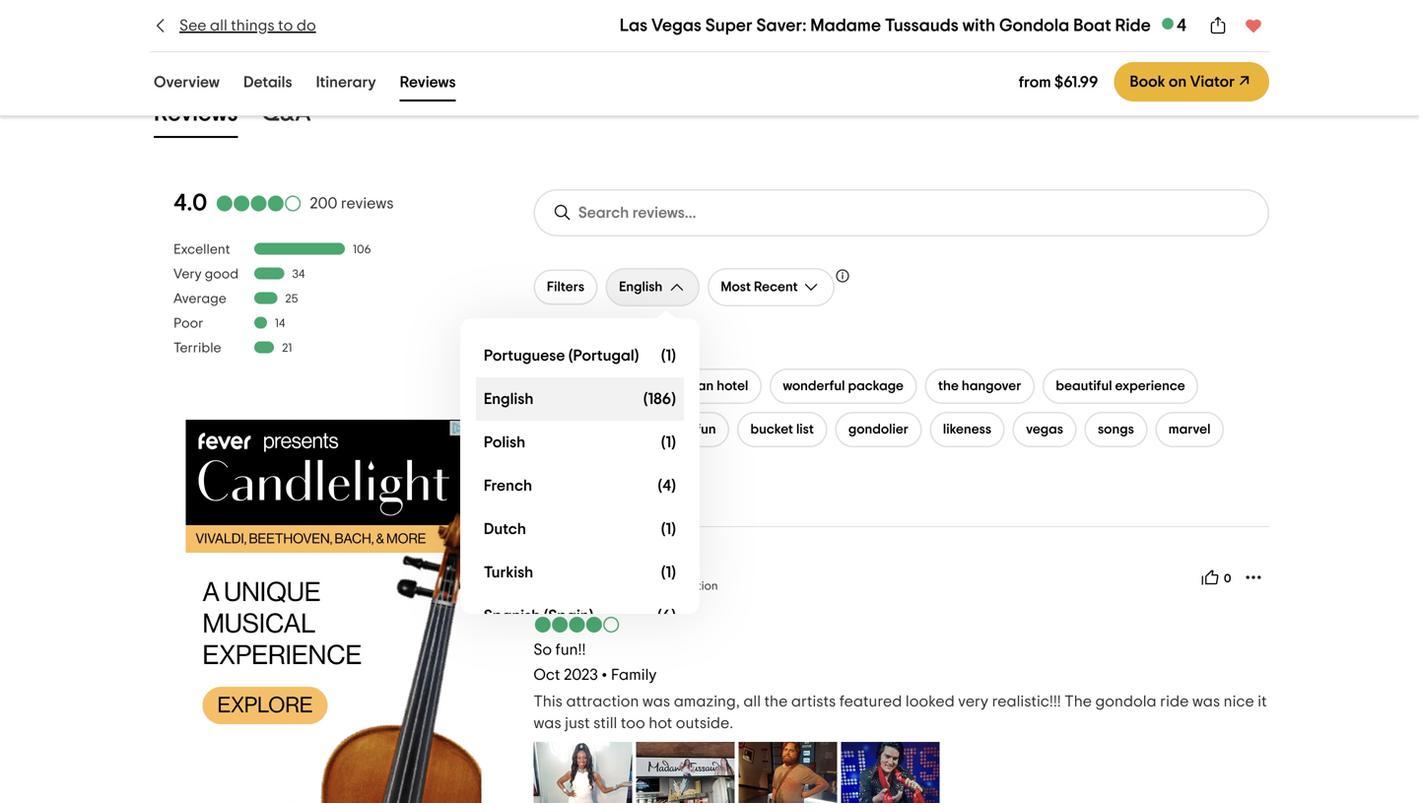 Task type: locate. For each thing, give the bounding box(es) containing it.
4.0 of 5 bubbles image up fun!!
[[533, 617, 620, 632]]

advertisement region
[[186, 420, 482, 803]]

was up hot
[[642, 694, 670, 709]]

hot
[[649, 715, 672, 731]]

1 option from the top
[[476, 334, 684, 377]]

book on viator
[[1130, 74, 1235, 90]]

2 tab list from the top
[[126, 91, 1293, 142]]

2 horizontal spatial was
[[1192, 694, 1220, 709]]

this
[[533, 694, 563, 709]]

1 vertical spatial english
[[484, 391, 534, 407]]

see full review image image down artists
[[738, 742, 837, 803]]

200
[[310, 195, 337, 211]]

reviews right itinerary
[[400, 74, 456, 90]]

saver:
[[756, 17, 807, 34]]

oct
[[533, 667, 560, 683]]

reviews button right itinerary button
[[396, 69, 460, 102]]

(1) up "venetian"
[[661, 348, 676, 363]]

4.0 of 5 bubbles image left 200
[[215, 195, 302, 211]]

4 see full review image image from the left
[[841, 742, 940, 803]]

all right see on the left of page
[[210, 18, 227, 34]]

most
[[721, 280, 751, 294]]

1 tab list from the top
[[126, 65, 483, 105]]

was
[[642, 694, 670, 709], [1192, 694, 1220, 709], [533, 715, 561, 731]]

bucket list button
[[737, 412, 827, 447]]

looked
[[906, 694, 955, 709]]

1 vertical spatial the
[[764, 694, 788, 709]]

reviews down overview button
[[154, 102, 238, 125]]

filters button
[[533, 269, 598, 305]]

(1) for turkish
[[661, 564, 676, 580]]

option containing portuguese (portugal)
[[476, 334, 684, 377]]

(spain)
[[544, 608, 594, 624]]

(186)
[[643, 391, 676, 407]]

remove from trip image
[[1244, 16, 1263, 35]]

0 vertical spatial the
[[938, 379, 959, 393]]

2 option from the top
[[476, 377, 684, 421]]

still
[[593, 715, 617, 731]]

venetian hotel button
[[646, 368, 762, 404]]

share image
[[1208, 16, 1228, 35]]

1 vertical spatial all
[[743, 694, 761, 709]]

was right the ride
[[1192, 694, 1220, 709]]

1 contribution
[[645, 580, 718, 592]]

the inside this attraction was amazing, all the artists featured looked very realistic!!! the gondola ride was nice it was just still too hot outside.
[[764, 694, 788, 709]]

1 horizontal spatial reviews
[[400, 74, 456, 90]]

outside.
[[676, 715, 733, 731]]

songs
[[1098, 423, 1134, 436]]

vegas
[[1026, 423, 1063, 436]]

nice
[[1224, 694, 1254, 709]]

(portugal)
[[568, 348, 639, 363]]

list box
[[460, 318, 700, 637]]

1 horizontal spatial english
[[619, 280, 663, 294]]

1 vertical spatial 4.0 of 5 bubbles image
[[533, 617, 620, 632]]

popular
[[533, 339, 589, 355]]

list box containing portuguese (portugal)
[[460, 318, 700, 637]]

1 (1) from the top
[[661, 348, 676, 363]]

(1) left of
[[661, 434, 676, 450]]

2023
[[564, 667, 598, 683]]

see full review image image down this attraction was amazing, all the artists featured looked very realistic!!! the gondola ride was nice it was just still too hot outside.
[[841, 742, 940, 803]]

english up mentions
[[619, 280, 663, 294]]

4 option from the top
[[476, 464, 684, 507]]

1 horizontal spatial the
[[938, 379, 959, 393]]

4.0
[[173, 191, 207, 215]]

all right amazing, on the bottom
[[743, 694, 761, 709]]

details button
[[239, 69, 296, 102]]

very
[[173, 267, 202, 281]]

dedra h image
[[533, 560, 565, 592]]

14
[[275, 318, 285, 329]]

3 option from the top
[[476, 421, 684, 464]]

Search search field
[[578, 203, 743, 222]]

it
[[1258, 694, 1267, 709]]

6 option from the top
[[476, 551, 684, 594]]

itinerary button
[[312, 69, 380, 102]]

4
[[1177, 17, 1187, 34]]

bucket list
[[751, 423, 814, 436]]

hangover
[[962, 379, 1021, 393]]

details
[[243, 74, 292, 90]]

0 vertical spatial english
[[619, 280, 663, 294]]

1 vertical spatial reviews
[[154, 102, 238, 125]]

was down this
[[533, 715, 561, 731]]

spanish (spain)
[[484, 608, 594, 624]]

the left hangover in the right top of the page
[[938, 379, 959, 393]]

1 horizontal spatial all
[[743, 694, 761, 709]]

just
[[565, 715, 590, 731]]

option
[[476, 334, 684, 377], [476, 377, 684, 421], [476, 421, 684, 464], [476, 464, 684, 507], [476, 507, 684, 551], [476, 551, 684, 594], [476, 594, 684, 637]]

the inside button
[[938, 379, 959, 393]]

0 horizontal spatial the
[[764, 694, 788, 709]]

7 option from the top
[[476, 594, 684, 637]]

reviews button down overview
[[150, 95, 242, 138]]

las
[[620, 17, 648, 34]]

q&a
[[262, 102, 311, 125]]

filters
[[547, 280, 584, 294]]

contribution
[[651, 580, 718, 592]]

featured
[[839, 694, 902, 709]]

see
[[179, 18, 207, 34]]

•
[[601, 667, 607, 683]]

itinerary
[[316, 74, 376, 90]]

0 horizontal spatial reviews
[[154, 102, 238, 125]]

overview
[[154, 74, 220, 90]]

vegas button
[[1013, 412, 1077, 447]]

3 (1) from the top
[[661, 521, 676, 537]]

recent
[[754, 280, 798, 294]]

english inside dropdown button
[[619, 280, 663, 294]]

(1) down the (4)
[[661, 521, 676, 537]]

english button
[[606, 268, 700, 306]]

see full review image image down outside. at the bottom of the page
[[636, 742, 735, 803]]

lots of fun
[[655, 423, 716, 436]]

english
[[619, 280, 663, 294], [484, 391, 534, 407]]

1 horizontal spatial 4.0 of 5 bubbles image
[[533, 617, 620, 632]]

option containing turkish
[[476, 551, 684, 594]]

english up polish
[[484, 391, 534, 407]]

2 (1) from the top
[[661, 434, 676, 450]]

0 horizontal spatial english
[[484, 391, 534, 407]]

most recent
[[721, 280, 798, 294]]

4.0 of 5 bubbles image
[[215, 195, 302, 211], [533, 617, 620, 632]]

reviews
[[400, 74, 456, 90], [154, 102, 238, 125]]

0 horizontal spatial was
[[533, 715, 561, 731]]

0 horizontal spatial reviews button
[[150, 95, 242, 138]]

hotel
[[717, 379, 748, 393]]

overview button
[[150, 69, 224, 102]]

1 see full review image image from the left
[[533, 742, 632, 803]]

0 horizontal spatial all
[[210, 18, 227, 34]]

see full review image image
[[533, 742, 632, 803], [636, 742, 735, 803], [738, 742, 837, 803], [841, 742, 940, 803]]

option containing dutch
[[476, 507, 684, 551]]

option containing english
[[476, 377, 684, 421]]

the left artists
[[764, 694, 788, 709]]

(1) right the "1"
[[661, 564, 676, 580]]

4 (1) from the top
[[661, 564, 676, 580]]

portuguese
[[484, 348, 565, 363]]

book
[[1130, 74, 1165, 90]]

ride
[[1115, 17, 1151, 34]]

beautiful experience
[[1056, 379, 1185, 393]]

realistic!!!
[[992, 694, 1061, 709]]

see full review image image down the "just"
[[533, 742, 632, 803]]

book on viator link
[[1114, 62, 1269, 102]]

so fun!! link
[[533, 642, 586, 658]]

21
[[282, 342, 292, 354]]

tab list
[[126, 65, 483, 105], [126, 91, 1293, 142]]

family
[[611, 667, 657, 683]]

(1) for dutch
[[661, 521, 676, 537]]

excellent
[[173, 243, 230, 257]]

of
[[680, 423, 693, 436]]

5 option from the top
[[476, 507, 684, 551]]

reviews button
[[396, 69, 460, 102], [150, 95, 242, 138]]

0 vertical spatial 4.0 of 5 bubbles image
[[215, 195, 302, 211]]



Task type: vqa. For each thing, say whether or not it's contained in the screenshot.


Task type: describe. For each thing, give the bounding box(es) containing it.
marvel button
[[1155, 412, 1224, 447]]

with
[[962, 17, 995, 34]]

filter reviews element
[[173, 241, 494, 364]]

to
[[278, 18, 293, 34]]

polish
[[484, 434, 525, 450]]

(6)
[[657, 608, 676, 624]]

artists
[[791, 694, 836, 709]]

option containing polish
[[476, 421, 684, 464]]

wonderful package
[[783, 379, 904, 393]]

1 horizontal spatial reviews button
[[396, 69, 460, 102]]

mentions
[[593, 339, 657, 355]]

ride
[[1160, 694, 1189, 709]]

fun!!
[[555, 642, 586, 658]]

too
[[621, 715, 645, 731]]

0
[[1224, 573, 1231, 585]]

very
[[958, 694, 989, 709]]

venetian
[[660, 379, 714, 393]]

english inside option
[[484, 391, 534, 407]]

so fun!! oct 2023 • family
[[533, 642, 657, 683]]

popular mentions
[[533, 339, 657, 355]]

turkish
[[484, 564, 533, 580]]

3 see full review image image from the left
[[738, 742, 837, 803]]

experience
[[1115, 379, 1185, 393]]

wonderful package button
[[770, 368, 917, 404]]

likeness
[[943, 423, 991, 436]]

likeness button
[[930, 412, 1005, 447]]

lots of fun button
[[642, 412, 729, 447]]

amazing,
[[674, 694, 740, 709]]

option containing spanish (spain)
[[476, 594, 684, 637]]

very good
[[173, 267, 239, 281]]

french
[[484, 478, 532, 494]]

see all things to do
[[179, 18, 316, 34]]

super
[[705, 17, 753, 34]]

from $61.99
[[1019, 74, 1098, 90]]

gondola
[[1095, 694, 1157, 709]]

reviews
[[341, 195, 394, 211]]

the
[[1065, 694, 1092, 709]]

all inside this attraction was amazing, all the artists featured looked very realistic!!! the gondola ride was nice it was just still too hot outside.
[[743, 694, 761, 709]]

the hangover
[[938, 379, 1021, 393]]

wonderful
[[783, 379, 845, 393]]

option containing french
[[476, 464, 684, 507]]

(1) for polish
[[661, 434, 676, 450]]

portuguese (portugal)
[[484, 348, 639, 363]]

gondola
[[999, 17, 1069, 34]]

list
[[796, 423, 814, 436]]

see all things to do link
[[150, 15, 316, 36]]

good
[[205, 267, 239, 281]]

0 vertical spatial reviews
[[400, 74, 456, 90]]

beautiful
[[1056, 379, 1112, 393]]

this attraction was amazing, all the artists featured looked very realistic!!! the gondola ride was nice it was just still too hot outside.
[[533, 694, 1267, 731]]

1 horizontal spatial was
[[642, 694, 670, 709]]

dutch
[[484, 521, 526, 537]]

106
[[353, 244, 371, 256]]

madame
[[810, 17, 881, 34]]

tab list containing overview
[[126, 65, 483, 105]]

(4)
[[658, 478, 676, 494]]

$61.99
[[1055, 74, 1098, 90]]

2 see full review image image from the left
[[636, 742, 735, 803]]

tab list containing reviews
[[126, 91, 1293, 142]]

search image
[[553, 203, 572, 223]]

marvel
[[1169, 423, 1211, 436]]

things
[[231, 18, 275, 34]]

(1) for portuguese (portugal)
[[661, 348, 676, 363]]

las vegas super saver: madame tussauds with gondola boat ride
[[620, 17, 1151, 34]]

on
[[1169, 74, 1187, 90]]

beautiful experience button
[[1043, 368, 1199, 404]]

34
[[292, 268, 305, 280]]

bucket
[[751, 423, 793, 436]]

lots
[[655, 423, 677, 436]]

do
[[296, 18, 316, 34]]

spanish
[[484, 608, 540, 624]]

q&a button
[[258, 95, 315, 138]]

package
[[848, 379, 904, 393]]

open options menu image
[[1244, 567, 1263, 587]]

fun
[[696, 423, 716, 436]]

0 button
[[1195, 562, 1238, 593]]

1
[[645, 580, 649, 592]]

0 vertical spatial all
[[210, 18, 227, 34]]

so
[[533, 642, 552, 658]]

tussauds
[[885, 17, 959, 34]]

terrible
[[173, 341, 221, 355]]

vegas
[[651, 17, 702, 34]]

0 horizontal spatial 4.0 of 5 bubbles image
[[215, 195, 302, 211]]

25
[[285, 293, 298, 305]]

the hangover button
[[925, 368, 1035, 404]]

venetian hotel
[[660, 379, 748, 393]]

attraction
[[566, 694, 639, 709]]

songs button
[[1085, 412, 1147, 447]]

200 reviews
[[310, 195, 394, 211]]



